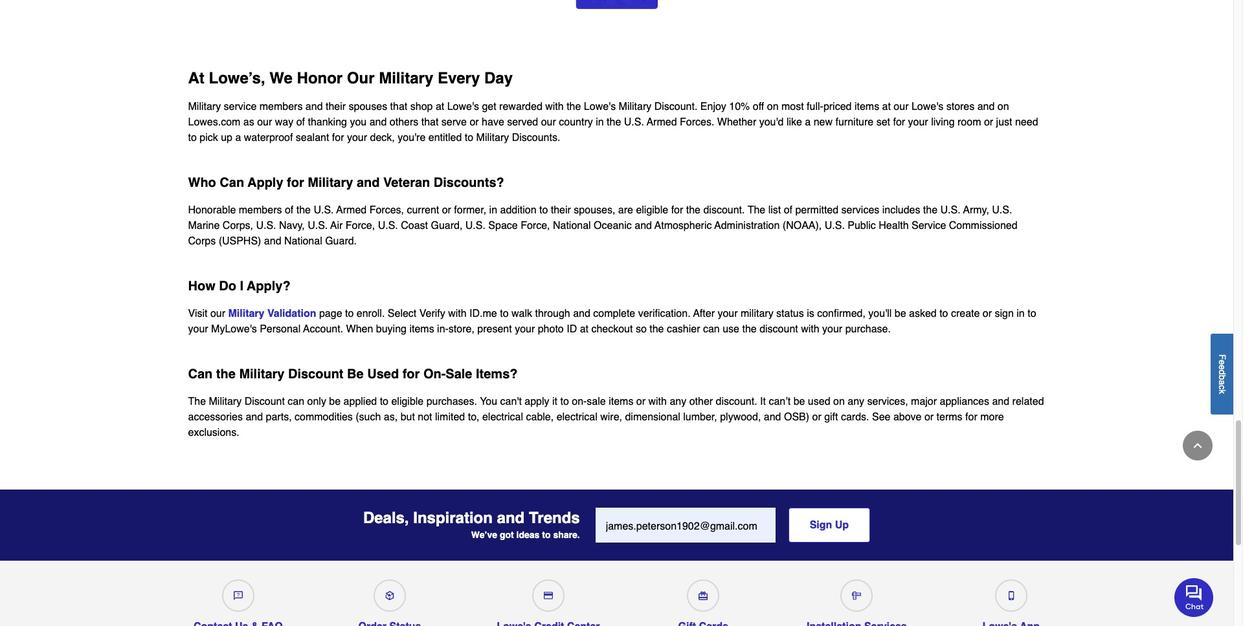 Task type: vqa. For each thing, say whether or not it's contained in the screenshot.
plus icon for Labeled
no



Task type: describe. For each thing, give the bounding box(es) containing it.
0 horizontal spatial that
[[390, 101, 408, 112]]

only
[[307, 396, 326, 408]]

u.s. down permitted
[[825, 220, 845, 232]]

our up discounts.
[[541, 116, 556, 128]]

for inside the military discount can only be applied to eligible purchases. you can't apply it to on-sale items or with any other discount. it can't be used on any services, major appliances and related accessories and parts, commodities (such as, but not limited to, electrical cable, electrical wire, dimensional lumber, plywood, and osb) or gift cards. see above or terms for more exclusions.
[[966, 412, 978, 423]]

u.s. down former,
[[466, 220, 486, 232]]

honorable members of the u.s. armed forces, current or former, in addition to their spouses, are eligible for the discount. the list of permitted services includes the u.s. army, u.s. marine corps, u.s. navy, u.s. air force, u.s. coast guard, u.s. space force, national oceanic and atmospheric administration (noaa), u.s. public health service commissioned corps (usphs) and national guard.
[[188, 204, 1018, 247]]

discount
[[760, 324, 798, 335]]

sign
[[810, 520, 832, 531]]

b
[[1218, 375, 1228, 380]]

eligible inside the military discount can only be applied to eligible purchases. you can't apply it to on-sale items or with any other discount. it can't be used on any services, major appliances and related accessories and parts, commodities (such as, but not limited to, electrical cable, electrical wire, dimensional lumber, plywood, and osb) or gift cards. see above or terms for more exclusions.
[[391, 396, 424, 408]]

(such
[[356, 412, 381, 423]]

a inside military service members and their spouses that shop at lowe's get rewarded with the lowe's military discount. enjoy 10% off on most full-priced items at our lowe's stores and on lowes.com as our way of thanking you and others that serve or have served our country in the u.s. armed forces. whether you'd like a
[[805, 116, 811, 128]]

lowes.com
[[188, 116, 241, 128]]

the up atmospheric
[[686, 204, 701, 216]]

trends
[[529, 509, 580, 528]]

day
[[484, 69, 513, 87]]

2 any from the left
[[848, 396, 865, 408]]

k
[[1218, 390, 1228, 394]]

you
[[480, 396, 497, 408]]

to inside the deals, inspiration and trends we've got ideas to share.
[[542, 531, 551, 541]]

u.s. left "air"
[[308, 220, 328, 232]]

0 horizontal spatial at
[[436, 101, 444, 112]]

their inside the honorable members of the u.s. armed forces, current or former, in addition to their spouses, are eligible for the discount. the list of permitted services includes the u.s. army, u.s. marine corps, u.s. navy, u.s. air force, u.s. coast guard, u.s. space force, national oceanic and atmospheric administration (noaa), u.s. public health service commissioned corps (usphs) and national guard.
[[551, 204, 571, 216]]

military up parts,
[[239, 367, 285, 382]]

the up navy,
[[296, 204, 311, 216]]

through
[[535, 308, 570, 320]]

new furniture set
[[814, 116, 891, 128]]

mobile image
[[1007, 592, 1016, 601]]

items inside the military discount can only be applied to eligible purchases. you can't apply it to on-sale items or with any other discount. it can't be used on any services, major appliances and related accessories and parts, commodities (such as, but not limited to, electrical cable, electrical wire, dimensional lumber, plywood, and osb) or gift cards. see above or terms for more exclusions.
[[609, 396, 634, 408]]

guard,
[[431, 220, 463, 232]]

or left the "gift"
[[812, 412, 822, 423]]

the up accessories
[[216, 367, 236, 382]]

your down confirmed,
[[823, 324, 843, 335]]

of inside military service members and their spouses that shop at lowe's get rewarded with the lowe's military discount. enjoy 10% off on most full-priced items at our lowe's stores and on lowes.com as our way of thanking you and others that serve or have served our country in the u.s. armed forces. whether you'd like a
[[296, 116, 305, 128]]

purchases.
[[427, 396, 477, 408]]

lumber,
[[683, 412, 717, 423]]

stores
[[947, 101, 975, 112]]

shop
[[410, 101, 433, 112]]

it
[[552, 396, 558, 408]]

for right apply
[[287, 175, 304, 190]]

a inside button
[[1218, 380, 1228, 385]]

with inside military service members and their spouses that shop at lowe's get rewarded with the lowe's military discount. enjoy 10% off on most full-priced items at our lowe's stores and on lowes.com as our way of thanking you and others that serve or have served our country in the u.s. armed forces. whether you'd like a
[[545, 101, 564, 112]]

military up shop
[[379, 69, 433, 87]]

with down "is"
[[801, 324, 820, 335]]

military inside for your living room or just need to pick up a waterproof sealant for your deck, you're entitled to military discounts.
[[476, 132, 509, 143]]

2 horizontal spatial at
[[882, 101, 891, 112]]

store,
[[449, 324, 475, 335]]

is
[[807, 308, 815, 320]]

1 horizontal spatial be
[[794, 396, 805, 408]]

armed inside the honorable members of the u.s. armed forces, current or former, in addition to their spouses, are eligible for the discount. the list of permitted services includes the u.s. army, u.s. marine corps, u.s. navy, u.s. air force, u.s. coast guard, u.s. space force, national oceanic and atmospheric administration (noaa), u.s. public health service commissioned corps (usphs) and national guard.
[[336, 204, 367, 216]]

and right the oceanic
[[635, 220, 652, 232]]

pickup image
[[385, 592, 394, 601]]

enjoy
[[701, 101, 727, 112]]

present
[[478, 324, 512, 335]]

verification.
[[638, 308, 691, 320]]

who can apply for military and veteran discounts?
[[188, 175, 504, 190]]

priced
[[824, 101, 852, 112]]

your left 'living'
[[908, 116, 929, 128]]

more
[[981, 412, 1004, 423]]

u.s. up "air"
[[314, 204, 334, 216]]

to down serve
[[465, 132, 474, 143]]

id
[[567, 324, 577, 335]]

addition
[[500, 204, 537, 216]]

or up dimensional
[[637, 396, 646, 408]]

0 horizontal spatial be
[[329, 396, 341, 408]]

the right country
[[607, 116, 621, 128]]

like
[[787, 116, 802, 128]]

wire,
[[601, 412, 622, 423]]

military up for your living room or just need to pick up a waterproof sealant for your deck, you're entitled to military discounts.
[[619, 101, 652, 112]]

items inside military service members and their spouses that shop at lowe's get rewarded with the lowe's military discount. enjoy 10% off on most full-priced items at our lowe's stores and on lowes.com as our way of thanking you and others that serve or have served our country in the u.s. armed forces. whether you'd like a
[[855, 101, 880, 112]]

air
[[330, 220, 343, 232]]

corps,
[[223, 220, 253, 232]]

see
[[872, 412, 891, 423]]

permitted
[[796, 204, 839, 216]]

1 any from the left
[[670, 396, 687, 408]]

and left parts,
[[246, 412, 263, 423]]

the right so
[[650, 324, 664, 335]]

for left on- at the left bottom
[[403, 367, 420, 382]]

confirmed,
[[817, 308, 866, 320]]

the inside the military discount can only be applied to eligible purchases. you can't apply it to on-sale items or with any other discount. it can't be used on any services, major appliances and related accessories and parts, commodities (such as, but not limited to, electrical cable, electrical wire, dimensional lumber, plywood, and osb) or gift cards. see above or terms for more exclusions.
[[188, 396, 206, 408]]

photo
[[538, 324, 564, 335]]

deck,
[[370, 132, 395, 143]]

apply?
[[247, 279, 291, 294]]

your down walk
[[515, 324, 535, 335]]

military service members and their spouses that shop at lowe's get rewarded with the lowe's military discount. enjoy 10% off on most full-priced items at our lowe's stores and on lowes.com as our way of thanking you and others that serve or have served our country in the u.s. armed forces. whether you'd like a
[[188, 101, 1009, 128]]

services,
[[868, 396, 908, 408]]

you
[[350, 116, 367, 128]]

gift
[[825, 412, 838, 423]]

on inside the military discount can only be applied to eligible purchases. you can't apply it to on-sale items or with any other discount. it can't be used on any services, major appliances and related accessories and parts, commodities (such as, but not limited to, electrical cable, electrical wire, dimensional lumber, plywood, and osb) or gift cards. see above or terms for more exclusions.
[[834, 396, 845, 408]]

1 e from the top
[[1218, 360, 1228, 365]]

guard.
[[325, 235, 357, 247]]

honor
[[297, 69, 343, 87]]

way
[[275, 116, 294, 128]]

1 lowe's from the left
[[447, 101, 479, 112]]

status
[[777, 308, 804, 320]]

off
[[753, 101, 764, 112]]

our
[[347, 69, 375, 87]]

or inside for your living room or just need to pick up a waterproof sealant for your deck, you're entitled to military discounts.
[[984, 116, 994, 128]]

d
[[1218, 370, 1228, 375]]

but
[[401, 412, 415, 423]]

the inside the honorable members of the u.s. armed forces, current or former, in addition to their spouses, are eligible for the discount. the list of permitted services includes the u.s. army, u.s. marine corps, u.s. navy, u.s. air force, u.s. coast guard, u.s. space force, national oceanic and atmospheric administration (noaa), u.s. public health service commissioned corps (usphs) and national guard.
[[748, 204, 766, 216]]

and up forces,
[[357, 175, 380, 190]]

deals,
[[363, 509, 409, 528]]

can inside page to enroll. select verify with id.me to walk through and complete verification. after your military status is confirmed, you'll be asked to create or sign in to your mylowe's personal account. when buying items in-store, present your photo id at checkout so the cashier can use the discount with your purchase.
[[703, 324, 720, 335]]

or down major
[[925, 412, 934, 423]]

to right it
[[561, 396, 569, 408]]

page
[[319, 308, 342, 320]]

the up country
[[567, 101, 581, 112]]

deals, inspiration and trends we've got ideas to share.
[[363, 509, 580, 541]]

a inside for your living room or just need to pick up a waterproof sealant for your deck, you're entitled to military discounts.
[[235, 132, 241, 143]]

serve
[[442, 116, 467, 128]]

sealant
[[296, 132, 329, 143]]

discount. inside the honorable members of the u.s. armed forces, current or former, in addition to their spouses, are eligible for the discount. the list of permitted services includes the u.s. army, u.s. marine corps, u.s. navy, u.s. air force, u.s. coast guard, u.s. space force, national oceanic and atmospheric administration (noaa), u.s. public health service commissioned corps (usphs) and national guard.
[[704, 204, 745, 216]]

in inside the honorable members of the u.s. armed forces, current or former, in addition to their spouses, are eligible for the discount. the list of permitted services includes the u.s. army, u.s. marine corps, u.s. navy, u.s. air force, u.s. coast guard, u.s. space force, national oceanic and atmospheric administration (noaa), u.s. public health service commissioned corps (usphs) and national guard.
[[489, 204, 497, 216]]

10%
[[729, 101, 750, 112]]

mylowe's
[[211, 324, 257, 335]]

select
[[388, 308, 417, 320]]

eligible inside the honorable members of the u.s. armed forces, current or former, in addition to their spouses, are eligible for the discount. the list of permitted services includes the u.s. army, u.s. marine corps, u.s. navy, u.s. air force, u.s. coast guard, u.s. space force, national oceanic and atmospheric administration (noaa), u.s. public health service commissioned corps (usphs) and national guard.
[[636, 204, 669, 216]]

living
[[931, 116, 955, 128]]

in inside page to enroll. select verify with id.me to walk through and complete verification. after your military status is confirmed, you'll be asked to create or sign in to your mylowe's personal account. when buying items in-store, present your photo id at checkout so the cashier can use the discount with your purchase.
[[1017, 308, 1025, 320]]

u.s. inside military service members and their spouses that shop at lowe's get rewarded with the lowe's military discount. enjoy 10% off on most full-priced items at our lowe's stores and on lowes.com as our way of thanking you and others that serve or have served our country in the u.s. armed forces. whether you'd like a
[[624, 116, 644, 128]]

account.
[[303, 324, 343, 335]]

military up "lowes.com"
[[188, 101, 221, 112]]

2 electrical from the left
[[557, 412, 598, 423]]

up
[[835, 520, 849, 531]]

at
[[188, 69, 205, 87]]

discounts?
[[434, 175, 504, 190]]

other
[[690, 396, 713, 408]]

spouses
[[349, 101, 387, 112]]

most
[[782, 101, 804, 112]]

members inside the honorable members of the u.s. armed forces, current or former, in addition to their spouses, are eligible for the discount. the list of permitted services includes the u.s. army, u.s. marine corps, u.s. navy, u.s. air force, u.s. coast guard, u.s. space force, national oceanic and atmospheric administration (noaa), u.s. public health service commissioned corps (usphs) and national guard.
[[239, 204, 282, 216]]

validation
[[267, 308, 316, 320]]

just
[[996, 116, 1013, 128]]

gift card image
[[699, 592, 708, 601]]

we
[[270, 69, 293, 87]]

includes
[[883, 204, 921, 216]]

above
[[894, 412, 922, 423]]

sign up form
[[596, 508, 870, 543]]

u.s. left 'army,'
[[941, 204, 961, 216]]

ideas
[[517, 531, 540, 541]]

personal
[[260, 324, 301, 335]]

our left stores
[[894, 101, 909, 112]]

you'd
[[760, 116, 784, 128]]

and up room
[[978, 101, 995, 112]]

military
[[741, 308, 774, 320]]



Task type: locate. For each thing, give the bounding box(es) containing it.
items?
[[476, 367, 518, 382]]

enroll.
[[357, 308, 385, 320]]

with up dimensional
[[649, 396, 667, 408]]

0 vertical spatial in
[[596, 116, 604, 128]]

got
[[500, 531, 514, 541]]

0 horizontal spatial the
[[188, 396, 206, 408]]

or up guard,
[[442, 204, 451, 216]]

when
[[346, 324, 373, 335]]

in right country
[[596, 116, 604, 128]]

to right asked
[[940, 308, 948, 320]]

for inside the honorable members of the u.s. armed forces, current or former, in addition to their spouses, are eligible for the discount. the list of permitted services includes the u.s. army, u.s. marine corps, u.s. navy, u.s. air force, u.s. coast guard, u.s. space force, national oceanic and atmospheric administration (noaa), u.s. public health service commissioned corps (usphs) and national guard.
[[671, 204, 683, 216]]

0 vertical spatial that
[[390, 101, 408, 112]]

their up thanking
[[326, 101, 346, 112]]

discount up parts,
[[245, 396, 285, 408]]

at inside page to enroll. select verify with id.me to walk through and complete verification. after your military status is confirmed, you'll be asked to create or sign in to your mylowe's personal account. when buying items in-store, present your photo id at checkout so the cashier can use the discount with your purchase.
[[580, 324, 589, 335]]

e up b
[[1218, 365, 1228, 370]]

1 horizontal spatial can
[[703, 324, 720, 335]]

and down can't
[[764, 412, 781, 423]]

0 vertical spatial discount
[[288, 367, 344, 382]]

discount.
[[704, 204, 745, 216], [716, 396, 757, 408]]

of right list
[[784, 204, 793, 216]]

parts,
[[266, 412, 292, 423]]

2 vertical spatial a
[[1218, 380, 1228, 385]]

of right way
[[296, 116, 305, 128]]

1 vertical spatial national
[[284, 235, 322, 247]]

purchase.
[[846, 324, 891, 335]]

2 vertical spatial in
[[1017, 308, 1025, 320]]

entitled
[[429, 132, 462, 143]]

0 vertical spatial their
[[326, 101, 346, 112]]

sign up button
[[789, 508, 870, 543]]

electrical down can't
[[482, 412, 523, 423]]

be
[[347, 367, 364, 382]]

former,
[[454, 204, 486, 216]]

military down have on the top left of page
[[476, 132, 509, 143]]

customer care image
[[234, 592, 243, 601]]

sale
[[587, 396, 606, 408]]

our right as at the left
[[257, 116, 272, 128]]

sign up
[[810, 520, 849, 531]]

1 vertical spatial their
[[551, 204, 571, 216]]

1 horizontal spatial discount
[[288, 367, 344, 382]]

1 horizontal spatial the
[[748, 204, 766, 216]]

or inside military service members and their spouses that shop at lowe's get rewarded with the lowe's military discount. enjoy 10% off on most full-priced items at our lowe's stores and on lowes.com as our way of thanking you and others that serve or have served our country in the u.s. armed forces. whether you'd like a
[[470, 116, 479, 128]]

and up deck, at the top of page
[[370, 116, 387, 128]]

0 horizontal spatial armed
[[336, 204, 367, 216]]

that down shop
[[421, 116, 439, 128]]

or inside page to enroll. select verify with id.me to walk through and complete verification. after your military status is confirmed, you'll be asked to create or sign in to your mylowe's personal account. when buying items in-store, present your photo id at checkout so the cashier can use the discount with your purchase.
[[983, 308, 992, 320]]

be up "osb)"
[[794, 396, 805, 408]]

with up country
[[545, 101, 564, 112]]

as
[[243, 116, 254, 128]]

discount
[[288, 367, 344, 382], [245, 396, 285, 408]]

accessories
[[188, 412, 243, 423]]

military inside the military discount can only be applied to eligible purchases. you can't apply it to on-sale items or with any other discount. it can't be used on any services, major appliances and related accessories and parts, commodities (such as, but not limited to, electrical cable, electrical wire, dimensional lumber, plywood, and osb) or gift cards. see above or terms for more exclusions.
[[209, 396, 242, 408]]

be right only
[[329, 396, 341, 408]]

(usphs)
[[219, 235, 261, 247]]

any left other
[[670, 396, 687, 408]]

scroll to top element
[[1183, 431, 1213, 461]]

military up "air"
[[308, 175, 353, 190]]

military validation link
[[228, 308, 316, 320]]

can
[[220, 175, 244, 190], [188, 367, 213, 382]]

to right addition
[[539, 204, 548, 216]]

discount. up administration
[[704, 204, 745, 216]]

1 vertical spatial that
[[421, 116, 439, 128]]

can inside the military discount can only be applied to eligible purchases. you can't apply it to on-sale items or with any other discount. it can't be used on any services, major appliances and related accessories and parts, commodities (such as, but not limited to, electrical cable, electrical wire, dimensional lumber, plywood, and osb) or gift cards. see above or terms for more exclusions.
[[288, 396, 304, 408]]

items up wire,
[[609, 396, 634, 408]]

members up way
[[260, 101, 303, 112]]

electrical down "on-"
[[557, 412, 598, 423]]

1 horizontal spatial a
[[805, 116, 811, 128]]

on up the "gift"
[[834, 396, 845, 408]]

forces,
[[370, 204, 404, 216]]

2 horizontal spatial be
[[895, 308, 906, 320]]

up
[[221, 132, 232, 143]]

e up d
[[1218, 360, 1228, 365]]

in inside military service members and their spouses that shop at lowe's get rewarded with the lowe's military discount. enjoy 10% off on most full-priced items at our lowe's stores and on lowes.com as our way of thanking you and others that serve or have served our country in the u.s. armed forces. whether you'd like a
[[596, 116, 604, 128]]

0 vertical spatial discount.
[[704, 204, 745, 216]]

1 electrical from the left
[[482, 412, 523, 423]]

use
[[723, 324, 740, 335]]

to right ideas at the bottom
[[542, 531, 551, 541]]

plywood,
[[720, 412, 761, 423]]

chat invite button image
[[1175, 578, 1214, 618]]

0 horizontal spatial can
[[288, 396, 304, 408]]

can up accessories
[[188, 367, 213, 382]]

1 vertical spatial in
[[489, 204, 497, 216]]

1 horizontal spatial of
[[296, 116, 305, 128]]

force, right "air"
[[346, 220, 375, 232]]

country
[[559, 116, 593, 128]]

discount up only
[[288, 367, 344, 382]]

2 vertical spatial items
[[609, 396, 634, 408]]

0 vertical spatial items
[[855, 101, 880, 112]]

1 horizontal spatial lowe's
[[584, 101, 616, 112]]

or inside the honorable members of the u.s. armed forces, current or former, in addition to their spouses, are eligible for the discount. the list of permitted services includes the u.s. army, u.s. marine corps, u.s. navy, u.s. air force, u.s. coast guard, u.s. space force, national oceanic and atmospheric administration (noaa), u.s. public health service commissioned corps (usphs) and national guard.
[[442, 204, 451, 216]]

0 vertical spatial members
[[260, 101, 303, 112]]

osb)
[[784, 412, 810, 423]]

on right off
[[767, 101, 779, 112]]

at
[[436, 101, 444, 112], [882, 101, 891, 112], [580, 324, 589, 335]]

commodities
[[295, 412, 353, 423]]

to up as,
[[380, 396, 389, 408]]

have
[[482, 116, 504, 128]]

armed down discount.
[[647, 116, 677, 128]]

walk
[[512, 308, 532, 320]]

and inside the deals, inspiration and trends we've got ideas to share.
[[497, 509, 525, 528]]

navy,
[[279, 220, 305, 232]]

that
[[390, 101, 408, 112], [421, 116, 439, 128]]

national down spouses,
[[553, 220, 591, 232]]

or left the just
[[984, 116, 994, 128]]

3 lowe's from the left
[[912, 101, 944, 112]]

0 vertical spatial eligible
[[636, 204, 669, 216]]

1 horizontal spatial in
[[596, 116, 604, 128]]

on
[[767, 101, 779, 112], [998, 101, 1009, 112], [834, 396, 845, 408]]

service
[[224, 101, 257, 112]]

2 horizontal spatial on
[[998, 101, 1009, 112]]

share.
[[553, 531, 580, 541]]

force,
[[346, 220, 375, 232], [521, 220, 550, 232]]

0 horizontal spatial in
[[489, 204, 497, 216]]

1 horizontal spatial on
[[834, 396, 845, 408]]

to up when
[[345, 308, 354, 320]]

1 horizontal spatial any
[[848, 396, 865, 408]]

discount inside the military discount can only be applied to eligible purchases. you can't apply it to on-sale items or with any other discount. it can't be used on any services, major appliances and related accessories and parts, commodities (such as, but not limited to, electrical cable, electrical wire, dimensional lumber, plywood, and osb) or gift cards. see above or terms for more exclusions.
[[245, 396, 285, 408]]

0 vertical spatial can
[[220, 175, 244, 190]]

0 vertical spatial armed
[[647, 116, 677, 128]]

items inside page to enroll. select verify with id.me to walk through and complete verification. after your military status is confirmed, you'll be asked to create or sign in to your mylowe's personal account. when buying items in-store, present your photo id at checkout so the cashier can use the discount with your purchase.
[[410, 324, 434, 335]]

the up service
[[923, 204, 938, 216]]

and down navy,
[[264, 235, 281, 247]]

checkout
[[592, 324, 633, 335]]

army,
[[963, 204, 990, 216]]

military up the mylowe's
[[228, 308, 265, 320]]

our right visit in the left of the page
[[210, 308, 225, 320]]

chevron up image
[[1192, 440, 1205, 453]]

it
[[760, 396, 766, 408]]

1 vertical spatial items
[[410, 324, 434, 335]]

apply
[[525, 396, 550, 408]]

a
[[805, 116, 811, 128], [235, 132, 241, 143], [1218, 380, 1228, 385]]

that up others
[[390, 101, 408, 112]]

their inside military service members and their spouses that shop at lowe's get rewarded with the lowe's military discount. enjoy 10% off on most full-priced items at our lowe's stores and on lowes.com as our way of thanking you and others that serve or have served our country in the u.s. armed forces. whether you'd like a
[[326, 101, 346, 112]]

1 vertical spatial members
[[239, 204, 282, 216]]

applied
[[344, 396, 377, 408]]

dimensions image
[[853, 592, 862, 601]]

lowe's up 'living'
[[912, 101, 944, 112]]

a right like
[[805, 116, 811, 128]]

for down thanking
[[332, 132, 344, 143]]

to left walk
[[500, 308, 509, 320]]

related
[[1013, 396, 1044, 408]]

and up thanking
[[306, 101, 323, 112]]

c
[[1218, 385, 1228, 390]]

u.s. right country
[[624, 116, 644, 128]]

cashier
[[667, 324, 700, 335]]

armed inside military service members and their spouses that shop at lowe's get rewarded with the lowe's military discount. enjoy 10% off on most full-priced items at our lowe's stores and on lowes.com as our way of thanking you and others that serve or have served our country in the u.s. armed forces. whether you'd like a
[[647, 116, 677, 128]]

with inside the military discount can only be applied to eligible purchases. you can't apply it to on-sale items or with any other discount. it can't be used on any services, major appliances and related accessories and parts, commodities (such as, but not limited to, electrical cable, electrical wire, dimensional lumber, plywood, and osb) or gift cards. see above or terms for more exclusions.
[[649, 396, 667, 408]]

terms
[[937, 412, 963, 423]]

as,
[[384, 412, 398, 423]]

2 horizontal spatial in
[[1017, 308, 1025, 320]]

in right sign
[[1017, 308, 1025, 320]]

of up navy,
[[285, 204, 294, 216]]

thanking
[[308, 116, 347, 128]]

members up corps,
[[239, 204, 282, 216]]

thank you for your service. join the program today to start saving. get started. image
[[188, 0, 1046, 18]]

discount. inside the military discount can only be applied to eligible purchases. you can't apply it to on-sale items or with any other discount. it can't be used on any services, major appliances and related accessories and parts, commodities (such as, but not limited to, electrical cable, electrical wire, dimensional lumber, plywood, and osb) or gift cards. see above or terms for more exclusions.
[[716, 396, 757, 408]]

1 horizontal spatial their
[[551, 204, 571, 216]]

for
[[893, 116, 905, 128], [332, 132, 344, 143], [287, 175, 304, 190], [671, 204, 683, 216], [403, 367, 420, 382], [966, 412, 978, 423]]

served
[[507, 116, 538, 128]]

1 vertical spatial can
[[188, 367, 213, 382]]

the left list
[[748, 204, 766, 216]]

0 horizontal spatial on
[[767, 101, 779, 112]]

the down military
[[742, 324, 757, 335]]

2 horizontal spatial lowe's
[[912, 101, 944, 112]]

with
[[545, 101, 564, 112], [448, 308, 467, 320], [801, 324, 820, 335], [649, 396, 667, 408]]

u.s. down forces,
[[378, 220, 398, 232]]

1 horizontal spatial force,
[[521, 220, 550, 232]]

0 horizontal spatial can
[[188, 367, 213, 382]]

0 horizontal spatial electrical
[[482, 412, 523, 423]]

at lowe's, we honor our military every day
[[188, 69, 513, 87]]

complete
[[593, 308, 635, 320]]

for right set
[[893, 116, 905, 128]]

their left spouses,
[[551, 204, 571, 216]]

force, down addition
[[521, 220, 550, 232]]

at up set
[[882, 101, 891, 112]]

or
[[470, 116, 479, 128], [984, 116, 994, 128], [442, 204, 451, 216], [983, 308, 992, 320], [637, 396, 646, 408], [812, 412, 822, 423], [925, 412, 934, 423]]

military up accessories
[[209, 396, 242, 408]]

1 horizontal spatial that
[[421, 116, 439, 128]]

2 horizontal spatial a
[[1218, 380, 1228, 385]]

1 vertical spatial the
[[188, 396, 206, 408]]

2 horizontal spatial items
[[855, 101, 880, 112]]

discounts.
[[512, 132, 560, 143]]

and up got at the left of page
[[497, 509, 525, 528]]

are
[[618, 204, 633, 216]]

1 horizontal spatial can
[[220, 175, 244, 190]]

apply
[[248, 175, 283, 190]]

sign
[[995, 308, 1014, 320]]

set
[[877, 116, 891, 128]]

commissioned
[[949, 220, 1018, 232]]

at right shop
[[436, 101, 444, 112]]

full-
[[807, 101, 824, 112]]

0 vertical spatial the
[[748, 204, 766, 216]]

to inside the honorable members of the u.s. armed forces, current or former, in addition to their spouses, are eligible for the discount. the list of permitted services includes the u.s. army, u.s. marine corps, u.s. navy, u.s. air force, u.s. coast guard, u.s. space force, national oceanic and atmospheric administration (noaa), u.s. public health service commissioned corps (usphs) and national guard.
[[539, 204, 548, 216]]

appliances
[[940, 396, 990, 408]]

you're
[[398, 132, 426, 143]]

0 vertical spatial can
[[703, 324, 720, 335]]

to right sign
[[1028, 308, 1037, 320]]

any up cards.
[[848, 396, 865, 408]]

atmospheric
[[655, 220, 712, 232]]

a up k on the right of the page
[[1218, 380, 1228, 385]]

1 vertical spatial a
[[235, 132, 241, 143]]

honorable
[[188, 204, 236, 216]]

national down navy,
[[284, 235, 322, 247]]

0 horizontal spatial of
[[285, 204, 294, 216]]

be inside page to enroll. select verify with id.me to walk through and complete verification. after your military status is confirmed, you'll be asked to create or sign in to your mylowe's personal account. when buying items in-store, present your photo id at checkout so the cashier can use the discount with your purchase.
[[895, 308, 906, 320]]

1 vertical spatial armed
[[336, 204, 367, 216]]

the military discount can only be applied to eligible purchases. you can't apply it to on-sale items or with any other discount. it can't be used on any services, major appliances and related accessories and parts, commodities (such as, but not limited to, electrical cable, electrical wire, dimensional lumber, plywood, and osb) or gift cards. see above or terms for more exclusions.
[[188, 396, 1044, 439]]

your down the you on the left top of page
[[347, 132, 367, 143]]

1 vertical spatial discount.
[[716, 396, 757, 408]]

armed up "air"
[[336, 204, 367, 216]]

0 vertical spatial national
[[553, 220, 591, 232]]

2 force, from the left
[[521, 220, 550, 232]]

members inside military service members and their spouses that shop at lowe's get rewarded with the lowe's military discount. enjoy 10% off on most full-priced items at our lowe's stores and on lowes.com as our way of thanking you and others that serve or have served our country in the u.s. armed forces. whether you'd like a
[[260, 101, 303, 112]]

1 horizontal spatial at
[[580, 324, 589, 335]]

and up more
[[992, 396, 1010, 408]]

f e e d b a c k
[[1218, 354, 1228, 394]]

2 e from the top
[[1218, 365, 1228, 370]]

1 vertical spatial can
[[288, 396, 304, 408]]

to
[[188, 132, 197, 143], [465, 132, 474, 143], [539, 204, 548, 216], [345, 308, 354, 320], [500, 308, 509, 320], [940, 308, 948, 320], [1028, 308, 1037, 320], [380, 396, 389, 408], [561, 396, 569, 408], [542, 531, 551, 541]]

major
[[911, 396, 937, 408]]

0 horizontal spatial a
[[235, 132, 241, 143]]

0 horizontal spatial force,
[[346, 220, 375, 232]]

your up use
[[718, 308, 738, 320]]

u.s. up 'commissioned'
[[992, 204, 1013, 216]]

1 horizontal spatial armed
[[647, 116, 677, 128]]

whether
[[717, 116, 757, 128]]

items up the furniture
[[855, 101, 880, 112]]

0 horizontal spatial discount
[[245, 396, 285, 408]]

1 horizontal spatial national
[[553, 220, 591, 232]]

be right you'll
[[895, 308, 906, 320]]

0 horizontal spatial lowe's
[[447, 101, 479, 112]]

0 horizontal spatial any
[[670, 396, 687, 408]]

lowe's up serve
[[447, 101, 479, 112]]

1 horizontal spatial items
[[609, 396, 634, 408]]

waterproof
[[244, 132, 293, 143]]

cards.
[[841, 412, 869, 423]]

u.s. left navy,
[[256, 220, 276, 232]]

id.me
[[470, 308, 497, 320]]

0 horizontal spatial eligible
[[391, 396, 424, 408]]

2 lowe's from the left
[[584, 101, 616, 112]]

f e e d b a c k button
[[1211, 334, 1234, 415]]

can down after
[[703, 324, 720, 335]]

1 horizontal spatial electrical
[[557, 412, 598, 423]]

1 vertical spatial eligible
[[391, 396, 424, 408]]

1 horizontal spatial eligible
[[636, 204, 669, 216]]

1 force, from the left
[[346, 220, 375, 232]]

Email Address email field
[[596, 508, 776, 543]]

0 horizontal spatial national
[[284, 235, 322, 247]]

and inside page to enroll. select verify with id.me to walk through and complete verification. after your military status is confirmed, you'll be asked to create or sign in to your mylowe's personal account. when buying items in-store, present your photo id at checkout so the cashier can use the discount with your purchase.
[[573, 308, 591, 320]]

not
[[418, 412, 432, 423]]

administration
[[715, 220, 780, 232]]

to left pick at top
[[188, 132, 197, 143]]

your down visit in the left of the page
[[188, 324, 208, 335]]

0 horizontal spatial items
[[410, 324, 434, 335]]

0 vertical spatial a
[[805, 116, 811, 128]]

armed
[[647, 116, 677, 128], [336, 204, 367, 216]]

2 horizontal spatial of
[[784, 204, 793, 216]]

lowe's up for your living room or just need to pick up a waterproof sealant for your deck, you're entitled to military discounts.
[[584, 101, 616, 112]]

0 horizontal spatial their
[[326, 101, 346, 112]]

a right up on the left of page
[[235, 132, 241, 143]]

1 vertical spatial discount
[[245, 396, 285, 408]]

for down appliances
[[966, 412, 978, 423]]

or left have on the top left of page
[[470, 116, 479, 128]]

with up store, on the bottom
[[448, 308, 467, 320]]

(noaa),
[[783, 220, 822, 232]]

buying
[[376, 324, 407, 335]]

credit card image
[[544, 592, 553, 601]]

coast
[[401, 220, 428, 232]]



